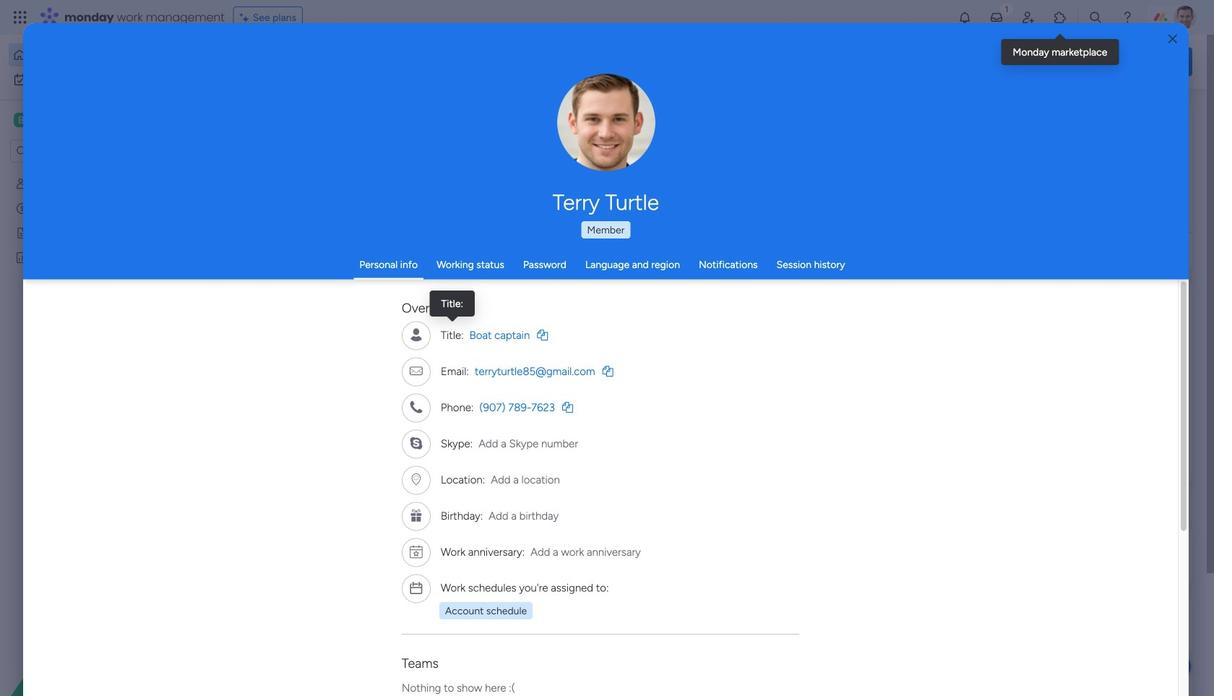Task type: vqa. For each thing, say whether or not it's contained in the screenshot.
not started associated with Gifting Suite
no



Task type: locate. For each thing, give the bounding box(es) containing it.
1 horizontal spatial component image
[[478, 287, 491, 300]]

1 component image from the left
[[241, 287, 254, 300]]

0 vertical spatial public board image
[[15, 226, 29, 240]]

0 horizontal spatial add to favorites image
[[429, 441, 443, 456]]

component image for the remove from favorites icon
[[478, 287, 491, 300]]

public board image for component image
[[714, 264, 730, 280]]

1 vertical spatial lottie animation element
[[0, 550, 184, 696]]

2 public board image from the left
[[714, 264, 730, 280]]

1 horizontal spatial add to favorites image
[[901, 264, 916, 279]]

1 horizontal spatial lottie animation element
[[567, 35, 973, 90]]

public board image right add to favorites icon
[[478, 264, 494, 280]]

copied! image
[[537, 330, 548, 341], [603, 366, 613, 377], [562, 402, 573, 413]]

public board image
[[15, 226, 29, 240], [241, 264, 257, 280]]

1 horizontal spatial lottie animation image
[[567, 35, 973, 90]]

search everything image
[[1089, 10, 1103, 25]]

lottie animation image
[[567, 35, 973, 90], [0, 550, 184, 696]]

0 vertical spatial lottie animation element
[[567, 35, 973, 90]]

0 vertical spatial copied! image
[[537, 330, 548, 341]]

list box
[[0, 169, 184, 465]]

2 vertical spatial copied! image
[[562, 402, 573, 413]]

lottie animation element
[[567, 35, 973, 90], [0, 550, 184, 696]]

close image
[[1169, 34, 1177, 44]]

1 public board image from the left
[[478, 264, 494, 280]]

public dashboard image
[[15, 251, 29, 265]]

monday marketplace image
[[1053, 10, 1068, 25]]

remove from favorites image
[[665, 264, 679, 279]]

option
[[0, 171, 184, 174]]

public board image
[[478, 264, 494, 280], [714, 264, 730, 280]]

public board image for component icon for the remove from favorites icon
[[478, 264, 494, 280]]

1 vertical spatial lottie animation image
[[0, 550, 184, 696]]

component image
[[241, 287, 254, 300], [478, 287, 491, 300]]

0 vertical spatial lottie animation image
[[567, 35, 973, 90]]

public board image up component image
[[714, 264, 730, 280]]

help center element
[[976, 596, 1193, 654]]

component image
[[714, 287, 727, 300]]

add to favorites image
[[901, 264, 916, 279], [429, 441, 443, 456]]

add to favorites image
[[429, 264, 443, 279]]

1 horizontal spatial copied! image
[[562, 402, 573, 413]]

1 horizontal spatial public board image
[[714, 264, 730, 280]]

1 vertical spatial copied! image
[[603, 366, 613, 377]]

dapulse x slim image
[[1171, 105, 1188, 122]]

2 component image from the left
[[478, 287, 491, 300]]

0 horizontal spatial public board image
[[478, 264, 494, 280]]

0 horizontal spatial component image
[[241, 287, 254, 300]]

1 vertical spatial public board image
[[241, 264, 257, 280]]



Task type: describe. For each thing, give the bounding box(es) containing it.
quick search results list box
[[223, 135, 941, 504]]

help image
[[1120, 10, 1135, 25]]

1 vertical spatial add to favorites image
[[429, 441, 443, 456]]

2 horizontal spatial copied! image
[[603, 366, 613, 377]]

see plans image
[[240, 9, 253, 25]]

select product image
[[13, 10, 27, 25]]

notifications image
[[958, 10, 972, 25]]

contact sales element
[[976, 666, 1193, 696]]

1 horizontal spatial public board image
[[241, 264, 257, 280]]

0 horizontal spatial public board image
[[15, 226, 29, 240]]

0 horizontal spatial copied! image
[[537, 330, 548, 341]]

v2 bolt switch image
[[1100, 54, 1109, 70]]

0 horizontal spatial lottie animation image
[[0, 550, 184, 696]]

getting started element
[[976, 527, 1193, 585]]

templates image image
[[989, 291, 1180, 391]]

workspace image
[[14, 112, 28, 128]]

component image for add to favorites icon
[[241, 287, 254, 300]]

1 image
[[1000, 1, 1013, 17]]

update feed image
[[990, 10, 1004, 25]]

0 horizontal spatial lottie animation element
[[0, 550, 184, 696]]

terry turtle image
[[1174, 6, 1197, 29]]

0 vertical spatial add to favorites image
[[901, 264, 916, 279]]

invite members image
[[1021, 10, 1036, 25]]

v2 user feedback image
[[988, 54, 998, 70]]



